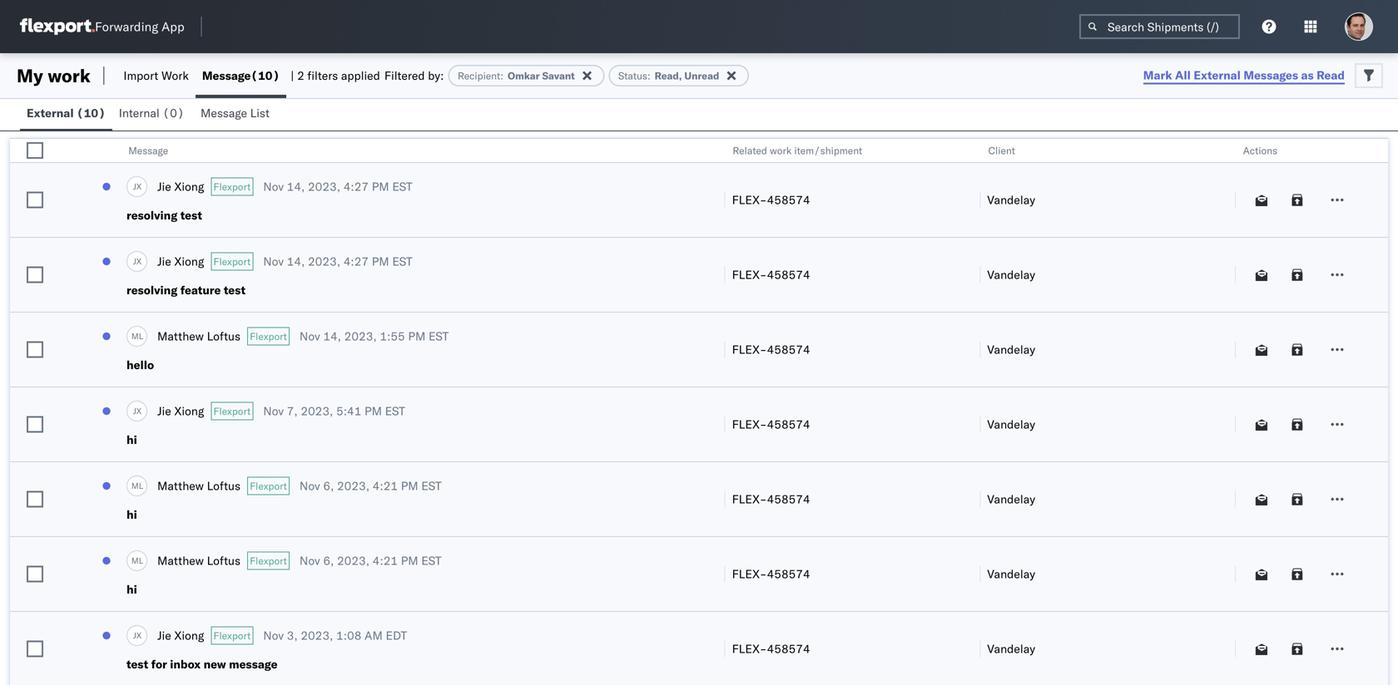 Task type: describe. For each thing, give the bounding box(es) containing it.
6 flex- 458574 from the top
[[732, 567, 810, 582]]

2 flex- from the top
[[732, 268, 767, 282]]

mark all external messages as read
[[1143, 68, 1345, 82]]

work for related
[[770, 144, 792, 157]]

2 l from the top
[[139, 481, 143, 491]]

1 458574 from the top
[[767, 193, 810, 207]]

1:08
[[336, 629, 362, 643]]

3 458574 from the top
[[767, 342, 810, 357]]

applied
[[341, 68, 380, 83]]

3 loftus from the top
[[207, 554, 241, 568]]

4 458574 from the top
[[767, 417, 810, 432]]

0 vertical spatial test
[[180, 208, 202, 223]]

status
[[618, 69, 647, 82]]

2 vandelay from the top
[[987, 268, 1035, 282]]

7 458574 from the top
[[767, 642, 810, 657]]

| 2 filters applied filtered by:
[[291, 68, 444, 83]]

internal (0) button
[[112, 98, 194, 131]]

3 matthew from the top
[[157, 554, 204, 568]]

related work item/shipment
[[733, 144, 863, 157]]

flexport up 3, on the left bottom of page
[[250, 555, 287, 568]]

related
[[733, 144, 767, 157]]

5 vandelay from the top
[[987, 492, 1035, 507]]

|
[[291, 68, 294, 83]]

forwarding app
[[95, 19, 184, 35]]

as
[[1301, 68, 1314, 82]]

3 m l from the top
[[131, 556, 143, 566]]

new
[[204, 657, 226, 672]]

read
[[1317, 68, 1345, 82]]

am
[[365, 629, 383, 643]]

Search Shipments (/) text field
[[1079, 14, 1240, 39]]

my
[[17, 64, 43, 87]]

item/shipment
[[794, 144, 863, 157]]

resize handle column header for related work item/shipment
[[960, 139, 980, 686]]

(10) for external (10)
[[77, 106, 106, 120]]

2 m l from the top
[[131, 481, 143, 491]]

4:27 for test
[[343, 254, 369, 269]]

5 flex- 458574 from the top
[[732, 492, 810, 507]]

2 matthew from the top
[[157, 479, 204, 494]]

x for for
[[136, 631, 142, 641]]

3 flex- 458574 from the top
[[732, 342, 810, 357]]

xiong for feature
[[174, 254, 204, 269]]

forwarding
[[95, 19, 158, 35]]

test for inbox new message
[[126, 657, 277, 672]]

: for status
[[647, 69, 651, 82]]

by:
[[428, 68, 444, 83]]

recipient
[[458, 69, 500, 82]]

my work
[[17, 64, 91, 87]]

j x for feature
[[133, 256, 142, 267]]

7,
[[287, 404, 298, 419]]

1 flex- from the top
[[732, 193, 767, 207]]

1 m l from the top
[[131, 331, 143, 341]]

messages
[[1244, 68, 1298, 82]]

message for list
[[201, 106, 247, 120]]

1 resize handle column header from the left
[[67, 139, 87, 686]]

read,
[[655, 69, 682, 82]]

jie xiong for test
[[157, 179, 204, 194]]

2 458574 from the top
[[767, 268, 810, 282]]

1:55
[[380, 329, 405, 344]]

jie for feature
[[157, 254, 171, 269]]

omkar
[[508, 69, 540, 82]]

2 vertical spatial test
[[126, 657, 148, 672]]

xiong for test
[[174, 179, 204, 194]]

inbox
[[170, 657, 201, 672]]

resolving for resolving feature test
[[126, 283, 177, 298]]

7 flex- 458574 from the top
[[732, 642, 810, 657]]

1 matthew loftus from the top
[[157, 329, 241, 344]]

forwarding app link
[[20, 18, 184, 35]]

6 458574 from the top
[[767, 567, 810, 582]]

(10) for message (10)
[[251, 68, 280, 83]]

4 vandelay from the top
[[987, 417, 1035, 432]]

jie xiong for feature
[[157, 254, 204, 269]]

jie xiong for for
[[157, 629, 204, 643]]

3 jie xiong from the top
[[157, 404, 204, 419]]

1 4:21 from the top
[[373, 479, 398, 494]]

1 l from the top
[[139, 331, 143, 341]]

3 j from the top
[[133, 406, 136, 416]]

2 vertical spatial 14,
[[323, 329, 341, 344]]

external (10)
[[27, 106, 106, 120]]

flexport down message list button
[[213, 181, 251, 193]]

2 6, from the top
[[323, 554, 334, 568]]

internal (0)
[[119, 106, 184, 120]]

resolving feature test
[[126, 283, 246, 298]]

5 458574 from the top
[[767, 492, 810, 507]]

3 hi from the top
[[126, 583, 137, 597]]

2
[[297, 68, 304, 83]]

j for test
[[133, 181, 136, 192]]

5 flex- from the top
[[732, 492, 767, 507]]

flexport up new
[[213, 630, 251, 642]]

1 flex- 458574 from the top
[[732, 193, 810, 207]]

4:27 for resolving test
[[343, 179, 369, 194]]

2 matthew loftus from the top
[[157, 479, 241, 494]]

external inside button
[[27, 106, 74, 120]]

1 hi from the top
[[126, 433, 137, 447]]



Task type: locate. For each thing, give the bounding box(es) containing it.
2 vertical spatial m
[[131, 556, 139, 566]]

j down resolving test
[[133, 256, 136, 267]]

jie for test
[[157, 179, 171, 194]]

for
[[151, 657, 167, 672]]

savant
[[542, 69, 575, 82]]

j
[[133, 181, 136, 192], [133, 256, 136, 267], [133, 406, 136, 416], [133, 631, 136, 641]]

3 x from the top
[[136, 406, 142, 416]]

work right related
[[770, 144, 792, 157]]

0 vertical spatial resolving
[[126, 208, 177, 223]]

work
[[48, 64, 91, 87], [770, 144, 792, 157]]

1 loftus from the top
[[207, 329, 241, 344]]

test up resolving feature test at the top left
[[180, 208, 202, 223]]

j up resolving test
[[133, 181, 136, 192]]

j x
[[133, 181, 142, 192], [133, 256, 142, 267], [133, 406, 142, 416], [133, 631, 142, 641]]

0 vertical spatial hi
[[126, 433, 137, 447]]

2 m from the top
[[131, 481, 139, 491]]

4:21
[[373, 479, 398, 494], [373, 554, 398, 568]]

j x down resolving test
[[133, 256, 142, 267]]

nov 7, 2023, 5:41 pm est
[[263, 404, 405, 419]]

message inside button
[[201, 106, 247, 120]]

1 vertical spatial matthew
[[157, 479, 204, 494]]

resolving left the feature
[[126, 283, 177, 298]]

2 vertical spatial message
[[128, 144, 168, 157]]

14, for resolving test
[[287, 179, 305, 194]]

2 nov 6, 2023, 4:21 pm est from the top
[[300, 554, 442, 568]]

2 horizontal spatial test
[[224, 283, 246, 298]]

1 vertical spatial (10)
[[77, 106, 106, 120]]

x up resolving test
[[136, 181, 142, 192]]

1 6, from the top
[[323, 479, 334, 494]]

2 jie from the top
[[157, 254, 171, 269]]

1 vertical spatial nov 14, 2023, 4:27 pm est
[[263, 254, 413, 269]]

1 vertical spatial 4:27
[[343, 254, 369, 269]]

nov 14, 2023, 4:27 pm est for resolving test
[[263, 179, 413, 194]]

import work
[[123, 68, 189, 83]]

4 jie from the top
[[157, 629, 171, 643]]

j x down hello
[[133, 406, 142, 416]]

(10)
[[251, 68, 280, 83], [77, 106, 106, 120]]

6 flex- from the top
[[732, 567, 767, 582]]

nov 6, 2023, 4:21 pm est up am
[[300, 554, 442, 568]]

1 vertical spatial resolving
[[126, 283, 177, 298]]

6, down nov 7, 2023, 5:41 pm est
[[323, 479, 334, 494]]

flex- 458574
[[732, 193, 810, 207], [732, 268, 810, 282], [732, 342, 810, 357], [732, 417, 810, 432], [732, 492, 810, 507], [732, 567, 810, 582], [732, 642, 810, 657]]

x
[[136, 181, 142, 192], [136, 256, 142, 267], [136, 406, 142, 416], [136, 631, 142, 641]]

2 4:27 from the top
[[343, 254, 369, 269]]

app
[[162, 19, 184, 35]]

test left for
[[126, 657, 148, 672]]

pm
[[372, 179, 389, 194], [372, 254, 389, 269], [408, 329, 426, 344], [365, 404, 382, 419], [401, 479, 418, 494], [401, 554, 418, 568]]

14,
[[287, 179, 305, 194], [287, 254, 305, 269], [323, 329, 341, 344]]

1 vertical spatial message
[[201, 106, 247, 120]]

recipient : omkar savant
[[458, 69, 575, 82]]

message (10)
[[202, 68, 280, 83]]

0 vertical spatial l
[[139, 331, 143, 341]]

work up the external (10)
[[48, 64, 91, 87]]

0 vertical spatial external
[[1194, 68, 1241, 82]]

0 horizontal spatial test
[[126, 657, 148, 672]]

resize handle column header for message
[[705, 139, 725, 686]]

1 vertical spatial nov 6, 2023, 4:21 pm est
[[300, 554, 442, 568]]

1 nov 14, 2023, 4:27 pm est from the top
[[263, 179, 413, 194]]

external (10) button
[[20, 98, 112, 131]]

resolving up resolving feature test at the top left
[[126, 208, 177, 223]]

2 loftus from the top
[[207, 479, 241, 494]]

external
[[1194, 68, 1241, 82], [27, 106, 74, 120]]

0 horizontal spatial external
[[27, 106, 74, 120]]

nov
[[263, 179, 284, 194], [263, 254, 284, 269], [300, 329, 320, 344], [263, 404, 284, 419], [300, 479, 320, 494], [300, 554, 320, 568], [263, 629, 284, 643]]

3 vandelay from the top
[[987, 342, 1035, 357]]

0 vertical spatial nov 14, 2023, 4:27 pm est
[[263, 179, 413, 194]]

1 matthew from the top
[[157, 329, 204, 344]]

feature
[[180, 283, 221, 298]]

1 vertical spatial m l
[[131, 481, 143, 491]]

1 horizontal spatial (10)
[[251, 68, 280, 83]]

6, up nov 3, 2023, 1:08 am edt
[[323, 554, 334, 568]]

xiong
[[174, 179, 204, 194], [174, 254, 204, 269], [174, 404, 204, 419], [174, 629, 204, 643]]

1 horizontal spatial external
[[1194, 68, 1241, 82]]

2 vertical spatial loftus
[[207, 554, 241, 568]]

6 vandelay from the top
[[987, 567, 1035, 582]]

2 vertical spatial matthew
[[157, 554, 204, 568]]

nov 6, 2023, 4:21 pm est down 5:41
[[300, 479, 442, 494]]

2 resize handle column header from the left
[[705, 139, 725, 686]]

flexport
[[213, 181, 251, 193], [213, 255, 251, 268], [250, 330, 287, 343], [213, 405, 251, 418], [250, 480, 287, 493], [250, 555, 287, 568], [213, 630, 251, 642]]

actions
[[1243, 144, 1278, 157]]

(10) left internal
[[77, 106, 106, 120]]

4 resize handle column header from the left
[[1215, 139, 1235, 686]]

5:41
[[336, 404, 362, 419]]

x down resolving test
[[136, 256, 142, 267]]

None checkbox
[[27, 142, 43, 159], [27, 192, 43, 208], [27, 267, 43, 283], [27, 342, 43, 358], [27, 417, 43, 433], [27, 566, 43, 583], [27, 641, 43, 658], [27, 142, 43, 159], [27, 192, 43, 208], [27, 267, 43, 283], [27, 342, 43, 358], [27, 417, 43, 433], [27, 566, 43, 583], [27, 641, 43, 658]]

1 j from the top
[[133, 181, 136, 192]]

list
[[250, 106, 270, 120]]

mark
[[1143, 68, 1172, 82]]

0 vertical spatial 4:27
[[343, 179, 369, 194]]

j x up test for inbox new message
[[133, 631, 142, 641]]

(10) inside external (10) button
[[77, 106, 106, 120]]

3 resize handle column header from the left
[[960, 139, 980, 686]]

4 j x from the top
[[133, 631, 142, 641]]

3 jie from the top
[[157, 404, 171, 419]]

1 vertical spatial hi
[[126, 508, 137, 522]]

1 vertical spatial work
[[770, 144, 792, 157]]

2 jie xiong from the top
[[157, 254, 204, 269]]

0 vertical spatial matthew loftus
[[157, 329, 241, 344]]

matthew loftus
[[157, 329, 241, 344], [157, 479, 241, 494], [157, 554, 241, 568]]

0 vertical spatial 14,
[[287, 179, 305, 194]]

2 xiong from the top
[[174, 254, 204, 269]]

1 horizontal spatial work
[[770, 144, 792, 157]]

j for feature
[[133, 256, 136, 267]]

2 nov 14, 2023, 4:27 pm est from the top
[[263, 254, 413, 269]]

3 l from the top
[[139, 556, 143, 566]]

1 vertical spatial 14,
[[287, 254, 305, 269]]

0 horizontal spatial work
[[48, 64, 91, 87]]

0 horizontal spatial (10)
[[77, 106, 106, 120]]

nov 14, 2023, 1:55 pm est
[[300, 329, 449, 344]]

3 matthew loftus from the top
[[157, 554, 241, 568]]

est
[[392, 179, 413, 194], [392, 254, 413, 269], [429, 329, 449, 344], [385, 404, 405, 419], [421, 479, 442, 494], [421, 554, 442, 568]]

2 j x from the top
[[133, 256, 142, 267]]

flexport down 7,
[[250, 480, 287, 493]]

flexport up the feature
[[213, 255, 251, 268]]

1 xiong from the top
[[174, 179, 204, 194]]

message for (10)
[[202, 68, 251, 83]]

j x for test
[[133, 181, 142, 192]]

3 xiong from the top
[[174, 404, 204, 419]]

message left list
[[201, 106, 247, 120]]

resize handle column header
[[67, 139, 87, 686], [705, 139, 725, 686], [960, 139, 980, 686], [1215, 139, 1235, 686], [1368, 139, 1388, 686]]

2 resolving from the top
[[126, 283, 177, 298]]

j x up resolving test
[[133, 181, 142, 192]]

1 vandelay from the top
[[987, 193, 1035, 207]]

2 vertical spatial hi
[[126, 583, 137, 597]]

None checkbox
[[27, 491, 43, 508]]

message
[[229, 657, 277, 672]]

internal
[[119, 106, 160, 120]]

j up test for inbox new message
[[133, 631, 136, 641]]

nov 6, 2023, 4:21 pm est
[[300, 479, 442, 494], [300, 554, 442, 568]]

1 vertical spatial l
[[139, 481, 143, 491]]

2 flex- 458574 from the top
[[732, 268, 810, 282]]

hello
[[126, 358, 154, 372]]

resize handle column header for actions
[[1368, 139, 1388, 686]]

external right all
[[1194, 68, 1241, 82]]

test
[[180, 208, 202, 223], [224, 283, 246, 298], [126, 657, 148, 672]]

status : read, unread
[[618, 69, 719, 82]]

message up message list
[[202, 68, 251, 83]]

(0)
[[163, 106, 184, 120]]

resize handle column header for client
[[1215, 139, 1235, 686]]

work for my
[[48, 64, 91, 87]]

4:27
[[343, 179, 369, 194], [343, 254, 369, 269]]

1 : from the left
[[500, 69, 503, 82]]

2 : from the left
[[647, 69, 651, 82]]

1 vertical spatial 6,
[[323, 554, 334, 568]]

2 vertical spatial l
[[139, 556, 143, 566]]

flexport left 7,
[[213, 405, 251, 418]]

1 4:27 from the top
[[343, 179, 369, 194]]

458574
[[767, 193, 810, 207], [767, 268, 810, 282], [767, 342, 810, 357], [767, 417, 810, 432], [767, 492, 810, 507], [767, 567, 810, 582], [767, 642, 810, 657]]

0 vertical spatial m
[[131, 331, 139, 341]]

0 vertical spatial message
[[202, 68, 251, 83]]

14, for test
[[287, 254, 305, 269]]

2 hi from the top
[[126, 508, 137, 522]]

x for test
[[136, 181, 142, 192]]

flexport up 7,
[[250, 330, 287, 343]]

1 vertical spatial m
[[131, 481, 139, 491]]

vandelay
[[987, 193, 1035, 207], [987, 268, 1035, 282], [987, 342, 1035, 357], [987, 417, 1035, 432], [987, 492, 1035, 507], [987, 567, 1035, 582], [987, 642, 1035, 657]]

nov 3, 2023, 1:08 am edt
[[263, 629, 407, 643]]

x up test for inbox new message
[[136, 631, 142, 641]]

unread
[[684, 69, 719, 82]]

work
[[161, 68, 189, 83]]

jie
[[157, 179, 171, 194], [157, 254, 171, 269], [157, 404, 171, 419], [157, 629, 171, 643]]

hi
[[126, 433, 137, 447], [126, 508, 137, 522], [126, 583, 137, 597]]

message down internal (0) button
[[128, 144, 168, 157]]

6,
[[323, 479, 334, 494], [323, 554, 334, 568]]

message list button
[[194, 98, 279, 131]]

2 vertical spatial m l
[[131, 556, 143, 566]]

jie xiong
[[157, 179, 204, 194], [157, 254, 204, 269], [157, 404, 204, 419], [157, 629, 204, 643]]

1 vertical spatial external
[[27, 106, 74, 120]]

x for feature
[[136, 256, 142, 267]]

nov 14, 2023, 4:27 pm est
[[263, 179, 413, 194], [263, 254, 413, 269]]

2 j from the top
[[133, 256, 136, 267]]

1 jie from the top
[[157, 179, 171, 194]]

0 vertical spatial work
[[48, 64, 91, 87]]

1 j x from the top
[[133, 181, 142, 192]]

filters
[[307, 68, 338, 83]]

0 vertical spatial (10)
[[251, 68, 280, 83]]

1 vertical spatial matthew loftus
[[157, 479, 241, 494]]

1 vertical spatial loftus
[[207, 479, 241, 494]]

0 vertical spatial 6,
[[323, 479, 334, 494]]

1 x from the top
[[136, 181, 142, 192]]

x down hello
[[136, 406, 142, 416]]

3 flex- from the top
[[732, 342, 767, 357]]

3 j x from the top
[[133, 406, 142, 416]]

import
[[123, 68, 158, 83]]

l
[[139, 331, 143, 341], [139, 481, 143, 491], [139, 556, 143, 566]]

all
[[1175, 68, 1191, 82]]

7 flex- from the top
[[732, 642, 767, 657]]

message list
[[201, 106, 270, 120]]

loftus
[[207, 329, 241, 344], [207, 479, 241, 494], [207, 554, 241, 568]]

1 horizontal spatial :
[[647, 69, 651, 82]]

resolving for resolving test
[[126, 208, 177, 223]]

2 4:21 from the top
[[373, 554, 398, 568]]

: left omkar
[[500, 69, 503, 82]]

filtered
[[384, 68, 425, 83]]

m l
[[131, 331, 143, 341], [131, 481, 143, 491], [131, 556, 143, 566]]

flex-
[[732, 193, 767, 207], [732, 268, 767, 282], [732, 342, 767, 357], [732, 417, 767, 432], [732, 492, 767, 507], [732, 567, 767, 582], [732, 642, 767, 657]]

edt
[[386, 629, 407, 643]]

2023,
[[308, 179, 340, 194], [308, 254, 340, 269], [344, 329, 377, 344], [301, 404, 333, 419], [337, 479, 370, 494], [337, 554, 370, 568], [301, 629, 333, 643]]

client
[[988, 144, 1015, 157]]

2 x from the top
[[136, 256, 142, 267]]

5 resize handle column header from the left
[[1368, 139, 1388, 686]]

4 xiong from the top
[[174, 629, 204, 643]]

4 flex- 458574 from the top
[[732, 417, 810, 432]]

: for recipient
[[500, 69, 503, 82]]

1 nov 6, 2023, 4:21 pm est from the top
[[300, 479, 442, 494]]

1 horizontal spatial test
[[180, 208, 202, 223]]

1 jie xiong from the top
[[157, 179, 204, 194]]

resolving test
[[126, 208, 202, 223]]

0 vertical spatial matthew
[[157, 329, 204, 344]]

matthew
[[157, 329, 204, 344], [157, 479, 204, 494], [157, 554, 204, 568]]

m
[[131, 331, 139, 341], [131, 481, 139, 491], [131, 556, 139, 566]]

0 horizontal spatial :
[[500, 69, 503, 82]]

0 vertical spatial loftus
[[207, 329, 241, 344]]

3 m from the top
[[131, 556, 139, 566]]

flexport. image
[[20, 18, 95, 35]]

0 vertical spatial 4:21
[[373, 479, 398, 494]]

jie for for
[[157, 629, 171, 643]]

import work button
[[117, 53, 195, 98]]

1 m from the top
[[131, 331, 139, 341]]

1 vertical spatial 4:21
[[373, 554, 398, 568]]

4 x from the top
[[136, 631, 142, 641]]

1 vertical spatial test
[[224, 283, 246, 298]]

0 vertical spatial nov 6, 2023, 4:21 pm est
[[300, 479, 442, 494]]

external down my work
[[27, 106, 74, 120]]

xiong for for
[[174, 629, 204, 643]]

test right the feature
[[224, 283, 246, 298]]

j x for for
[[133, 631, 142, 641]]

:
[[500, 69, 503, 82], [647, 69, 651, 82]]

7 vandelay from the top
[[987, 642, 1035, 657]]

1 resolving from the top
[[126, 208, 177, 223]]

4 j from the top
[[133, 631, 136, 641]]

nov 14, 2023, 4:27 pm est for test
[[263, 254, 413, 269]]

resolving
[[126, 208, 177, 223], [126, 283, 177, 298]]

: left read,
[[647, 69, 651, 82]]

2 vertical spatial matthew loftus
[[157, 554, 241, 568]]

3,
[[287, 629, 298, 643]]

j down hello
[[133, 406, 136, 416]]

0 vertical spatial m l
[[131, 331, 143, 341]]

(10) left |
[[251, 68, 280, 83]]

j for for
[[133, 631, 136, 641]]

message
[[202, 68, 251, 83], [201, 106, 247, 120], [128, 144, 168, 157]]

4 jie xiong from the top
[[157, 629, 204, 643]]

4 flex- from the top
[[732, 417, 767, 432]]



Task type: vqa. For each thing, say whether or not it's contained in the screenshot.
first Flex- 458574 from the bottom
yes



